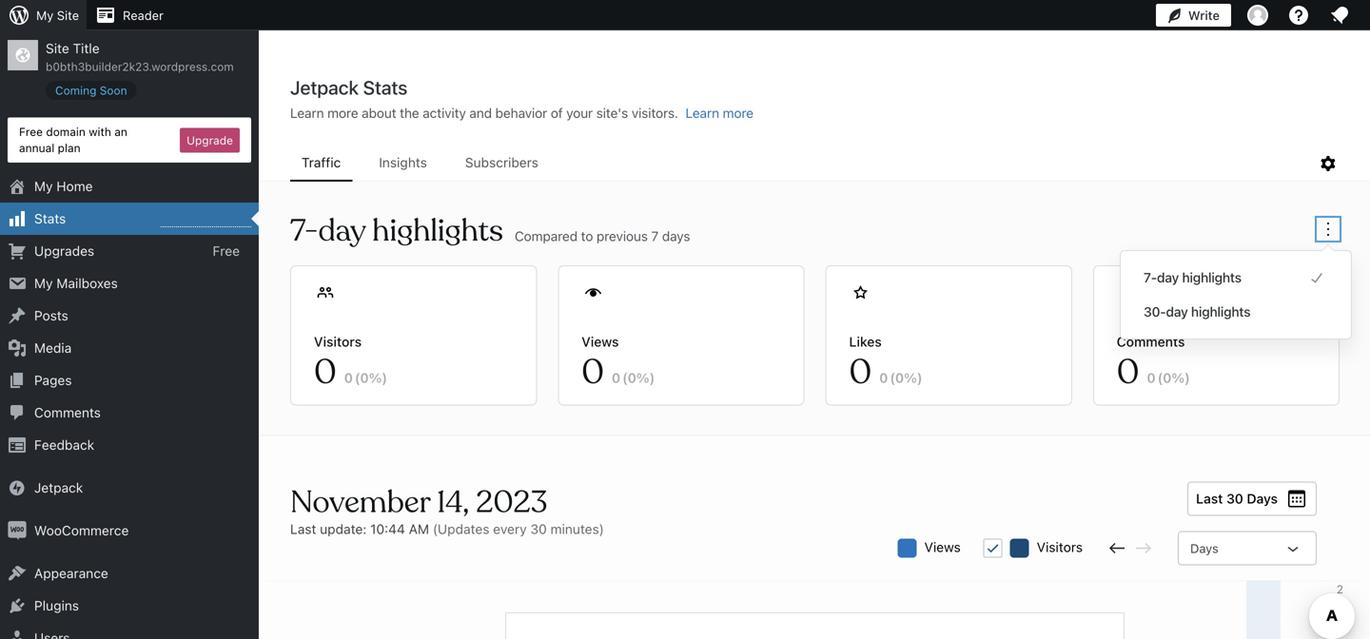 Task type: describe. For each thing, give the bounding box(es) containing it.
media link
[[0, 332, 259, 364]]

%) for comments 0 0 ( 0 %)
[[1172, 370, 1190, 386]]

update:
[[320, 521, 367, 537]]

woocommerce
[[34, 523, 129, 539]]

about
[[362, 105, 396, 121]]

title
[[73, 40, 100, 56]]

minutes)
[[550, 521, 604, 537]]

jetpack
[[34, 480, 83, 496]]

7- inside the jetpack stats main content
[[290, 212, 318, 250]]

reader link
[[87, 0, 171, 30]]

insights
[[379, 155, 427, 170]]

am
[[409, 521, 429, 537]]

upgrade
[[187, 133, 233, 147]]

my for my home
[[34, 178, 53, 194]]

november 14, 2023 last update: 10:44 am (updates every 30 minutes)
[[290, 483, 604, 537]]

stats link
[[0, 203, 259, 235]]

views for views
[[924, 539, 961, 555]]

the
[[400, 105, 419, 121]]

feedback link
[[0, 429, 259, 462]]

traffic link
[[290, 146, 352, 180]]

an
[[114, 125, 127, 138]]

2023
[[476, 483, 547, 522]]

30-day highlights button
[[1144, 301, 1328, 323]]

2
[[1336, 583, 1343, 596]]

posts link
[[0, 300, 259, 332]]

100,000 2
[[1300, 583, 1343, 596]]

%) for visitors 0 0 ( 0 %)
[[369, 370, 387, 386]]

tooltip containing 7-day highlights
[[1110, 241, 1352, 340]]

previous
[[596, 228, 648, 244]]

soon
[[100, 84, 127, 97]]

every
[[493, 521, 527, 537]]

last 30 days button
[[1187, 482, 1317, 516]]

7-day highlights inside the jetpack stats main content
[[290, 212, 503, 250]]

write link
[[1156, 0, 1231, 30]]

10:44
[[370, 521, 405, 537]]

(updates
[[433, 521, 489, 537]]

annual plan
[[19, 141, 81, 154]]

upgrade button
[[180, 128, 240, 152]]

media
[[34, 340, 72, 356]]

img image for woocommerce
[[8, 521, 27, 540]]

plugins
[[34, 598, 79, 614]]

my site link
[[0, 0, 87, 30]]

menu inside the jetpack stats main content
[[290, 146, 1317, 182]]

( for comments 0 0 ( 0 %)
[[1157, 370, 1163, 386]]

likes
[[849, 334, 882, 350]]

more
[[327, 105, 358, 121]]

of
[[551, 105, 563, 121]]

jetpack stats
[[290, 76, 408, 98]]

%) for views 0 0 ( 0 %)
[[636, 370, 655, 386]]

with
[[89, 125, 111, 138]]

7
[[651, 228, 659, 244]]

insights link
[[368, 146, 438, 180]]

free domain with an annual plan
[[19, 125, 127, 154]]

pages
[[34, 373, 72, 388]]

my profile image
[[1247, 5, 1268, 26]]

compared
[[515, 228, 577, 244]]

appearance link
[[0, 558, 259, 590]]

views 0 0 ( 0 %)
[[582, 334, 655, 394]]

day inside the jetpack stats main content
[[318, 212, 365, 250]]

views for views 0 0 ( 0 %)
[[582, 334, 619, 350]]

feedback
[[34, 437, 94, 453]]

jetpack stats main content
[[260, 75, 1370, 639]]

img image for jetpack
[[8, 479, 27, 498]]

free for free domain with an annual plan
[[19, 125, 43, 138]]

visitors for visitors
[[1037, 539, 1083, 555]]

upgrades
[[34, 243, 94, 259]]

my for my mailboxes
[[34, 276, 53, 291]]

visitors.
[[632, 105, 678, 121]]

stats
[[34, 211, 66, 227]]

jetpack link
[[0, 472, 259, 504]]

my home
[[34, 178, 93, 194]]

days inside days dropdown button
[[1190, 541, 1218, 556]]

domain
[[46, 125, 85, 138]]

traffic
[[302, 155, 341, 170]]

days
[[662, 228, 690, 244]]

last 30 days
[[1196, 491, 1278, 507]]

your
[[566, 105, 593, 121]]

days inside last 30 days button
[[1247, 491, 1278, 507]]

my for my site
[[36, 8, 54, 22]]

pages link
[[0, 364, 259, 397]]

mailboxes
[[56, 276, 118, 291]]

comments for comments
[[34, 405, 101, 421]]

subscribers
[[465, 155, 538, 170]]

( for likes 0 0 ( 0 %)
[[890, 370, 895, 386]]



Task type: vqa. For each thing, say whether or not it's contained in the screenshot.
'Subscribers' link
yes



Task type: locate. For each thing, give the bounding box(es) containing it.
%) inside visitors 0 0 ( 0 %)
[[369, 370, 387, 386]]

posts
[[34, 308, 68, 324]]

2 vertical spatial highlights
[[1191, 304, 1250, 320]]

days
[[1247, 491, 1278, 507], [1190, 541, 1218, 556]]

woocommerce link
[[0, 515, 259, 547]]

my home link
[[0, 170, 259, 203]]

1 ( from the left
[[355, 370, 360, 386]]

(
[[355, 370, 360, 386], [622, 370, 628, 386], [890, 370, 895, 386], [1157, 370, 1163, 386]]

0 vertical spatial img image
[[8, 479, 27, 498]]

free
[[19, 125, 43, 138], [213, 243, 240, 259]]

1 horizontal spatial 7-
[[1144, 270, 1157, 285]]

1 vertical spatial highlights
[[1182, 270, 1241, 285]]

100,000
[[1300, 583, 1343, 596]]

1 vertical spatial visitors
[[1037, 539, 1083, 555]]

4 %) from the left
[[1172, 370, 1190, 386]]

1 vertical spatial my
[[34, 178, 53, 194]]

1 vertical spatial views
[[924, 539, 961, 555]]

visitors
[[314, 334, 362, 350], [1037, 539, 1083, 555]]

appearance
[[34, 566, 108, 581]]

( inside views 0 0 ( 0 %)
[[622, 370, 628, 386]]

learn more link
[[685, 105, 753, 121]]

0 vertical spatial site
[[57, 8, 79, 22]]

7-
[[290, 212, 318, 250], [1144, 270, 1157, 285]]

comments 0 0 ( 0 %)
[[1117, 334, 1190, 394]]

last up days dropdown button
[[1196, 491, 1223, 507]]

0 vertical spatial 7-day highlights
[[290, 212, 503, 250]]

highlights down insights link
[[372, 212, 503, 250]]

( for visitors 0 0 ( 0 %)
[[355, 370, 360, 386]]

3 %) from the left
[[904, 370, 922, 386]]

0 horizontal spatial days
[[1190, 541, 1218, 556]]

1 vertical spatial last
[[290, 521, 316, 537]]

( for views 0 0 ( 0 %)
[[622, 370, 628, 386]]

img image left woocommerce
[[8, 521, 27, 540]]

30-
[[1144, 304, 1166, 320]]

14,
[[437, 483, 469, 522]]

1 img image from the top
[[8, 479, 27, 498]]

7-day highlights up 30-day highlights
[[1144, 270, 1241, 285]]

views inside views 0 0 ( 0 %)
[[582, 334, 619, 350]]

0 horizontal spatial last
[[290, 521, 316, 537]]

free inside free domain with an annual plan
[[19, 125, 43, 138]]

highlights inside button
[[1191, 304, 1250, 320]]

day
[[318, 212, 365, 250], [1157, 270, 1179, 285], [1166, 304, 1188, 320]]

days button
[[1178, 531, 1317, 566]]

30 right every
[[530, 521, 547, 537]]

0 vertical spatial free
[[19, 125, 43, 138]]

1 horizontal spatial views
[[924, 539, 961, 555]]

( inside likes 0 0 ( 0 %)
[[890, 370, 895, 386]]

coming
[[55, 84, 96, 97]]

plugins link
[[0, 590, 259, 622]]

comments inside comments 0 0 ( 0 %)
[[1117, 334, 1185, 350]]

1 vertical spatial free
[[213, 243, 240, 259]]

comments for comments 0 0 ( 0 %)
[[1117, 334, 1185, 350]]

0
[[314, 351, 336, 394], [582, 351, 604, 394], [849, 351, 872, 394], [1117, 351, 1139, 394], [344, 370, 353, 386], [360, 370, 369, 386], [612, 370, 620, 386], [628, 370, 636, 386], [879, 370, 888, 386], [895, 370, 904, 386], [1147, 370, 1156, 386], [1163, 370, 1172, 386]]

comments up the feedback
[[34, 405, 101, 421]]

visitors 0 0 ( 0 %)
[[314, 334, 387, 394]]

30-day highlights
[[1144, 304, 1250, 320]]

1 horizontal spatial comments
[[1117, 334, 1185, 350]]

behavior
[[495, 105, 547, 121]]

0 vertical spatial 30
[[1226, 491, 1243, 507]]

day for 7-day highlights 'button'
[[1157, 270, 1179, 285]]

comments down the "30-" at the right
[[1117, 334, 1185, 350]]

highlights for 30-day highlights button
[[1191, 304, 1250, 320]]

activity
[[423, 105, 466, 121]]

home
[[56, 178, 93, 194]]

7-day highlights button
[[1144, 266, 1328, 289]]

1 vertical spatial site
[[46, 40, 69, 56]]

site left title on the top left of the page
[[46, 40, 69, 56]]

1 vertical spatial 30
[[530, 521, 547, 537]]

0 horizontal spatial visitors
[[314, 334, 362, 350]]

0 vertical spatial views
[[582, 334, 619, 350]]

1 horizontal spatial days
[[1247, 491, 1278, 507]]

0 vertical spatial days
[[1247, 491, 1278, 507]]

last left update:
[[290, 521, 316, 537]]

1 vertical spatial day
[[1157, 270, 1179, 285]]

1 vertical spatial 7-day highlights
[[1144, 270, 1241, 285]]

learn more
[[685, 105, 753, 121]]

7-day highlights down insights link
[[290, 212, 503, 250]]

help image
[[1287, 4, 1310, 27]]

%) inside likes 0 0 ( 0 %)
[[904, 370, 922, 386]]

site up title on the top left of the page
[[57, 8, 79, 22]]

1 vertical spatial comments
[[34, 405, 101, 421]]

0 horizontal spatial 30
[[530, 521, 547, 537]]

my up the posts
[[34, 276, 53, 291]]

0 horizontal spatial free
[[19, 125, 43, 138]]

visitors inside visitors 0 0 ( 0 %)
[[314, 334, 362, 350]]

my site
[[36, 8, 79, 22]]

1 vertical spatial 7-
[[1144, 270, 1157, 285]]

0 vertical spatial my
[[36, 8, 54, 22]]

none checkbox inside the jetpack stats main content
[[983, 539, 1003, 558]]

img image inside 'woocommerce' link
[[8, 521, 27, 540]]

img image
[[8, 479, 27, 498], [8, 521, 27, 540]]

0 horizontal spatial 7-day highlights
[[290, 212, 503, 250]]

day up comments 0 0 ( 0 %)
[[1166, 304, 1188, 320]]

( inside visitors 0 0 ( 0 %)
[[355, 370, 360, 386]]

write
[[1188, 8, 1220, 22]]

and
[[469, 105, 492, 121]]

0 horizontal spatial views
[[582, 334, 619, 350]]

subscribers link
[[454, 146, 550, 180]]

jetpack stats learn more about the activity and behavior of your site's visitors. learn more
[[290, 76, 753, 121]]

0 vertical spatial visitors
[[314, 334, 362, 350]]

my left home
[[34, 178, 53, 194]]

2 ( from the left
[[622, 370, 628, 386]]

4 ( from the left
[[1157, 370, 1163, 386]]

30 inside last 30 days button
[[1226, 491, 1243, 507]]

0 vertical spatial highlights
[[372, 212, 503, 250]]

comments
[[1117, 334, 1185, 350], [34, 405, 101, 421]]

1 vertical spatial days
[[1190, 541, 1218, 556]]

november
[[290, 483, 430, 522]]

1 %) from the left
[[369, 370, 387, 386]]

2 %) from the left
[[636, 370, 655, 386]]

free up "annual plan"
[[19, 125, 43, 138]]

highlights inside 'button'
[[1182, 270, 1241, 285]]

7-day highlights
[[290, 212, 503, 250], [1144, 270, 1241, 285]]

my mailboxes
[[34, 276, 118, 291]]

0 vertical spatial comments
[[1117, 334, 1185, 350]]

3 ( from the left
[[890, 370, 895, 386]]

learn
[[290, 105, 324, 121]]

site's
[[596, 105, 628, 121]]

last
[[1196, 491, 1223, 507], [290, 521, 316, 537]]

days up days dropdown button
[[1247, 491, 1278, 507]]

2 img image from the top
[[8, 521, 27, 540]]

highlights
[[372, 212, 503, 250], [1182, 270, 1241, 285], [1191, 304, 1250, 320]]

free down the "highest hourly views 0" "image"
[[213, 243, 240, 259]]

coming soon
[[55, 84, 127, 97]]

30 inside november 14, 2023 last update: 10:44 am (updates every 30 minutes)
[[530, 521, 547, 537]]

last inside november 14, 2023 last update: 10:44 am (updates every 30 minutes)
[[290, 521, 316, 537]]

7- down traffic link
[[290, 212, 318, 250]]

1 horizontal spatial 30
[[1226, 491, 1243, 507]]

free for free
[[213, 243, 240, 259]]

my mailboxes link
[[0, 267, 259, 300]]

site title b0bth3builder2k23.wordpress.com
[[46, 40, 234, 73]]

highlights up 30-day highlights
[[1182, 270, 1241, 285]]

visitors for visitors 0 0 ( 0 %)
[[314, 334, 362, 350]]

( inside comments 0 0 ( 0 %)
[[1157, 370, 1163, 386]]

0 vertical spatial day
[[318, 212, 365, 250]]

img image inside jetpack link
[[8, 479, 27, 498]]

day inside button
[[1166, 304, 1188, 320]]

likes 0 0 ( 0 %)
[[849, 334, 922, 394]]

1 horizontal spatial 7-day highlights
[[1144, 270, 1241, 285]]

7-day highlights inside 'button'
[[1144, 270, 1241, 285]]

tooltip
[[1110, 241, 1352, 340]]

highlights inside the jetpack stats main content
[[372, 212, 503, 250]]

%) for likes 0 0 ( 0 %)
[[904, 370, 922, 386]]

30
[[1226, 491, 1243, 507], [530, 521, 547, 537]]

7- up the "30-" at the right
[[1144, 270, 1157, 285]]

my left the reader link
[[36, 8, 54, 22]]

last inside button
[[1196, 491, 1223, 507]]

b0bth3builder2k23.wordpress.com
[[46, 60, 234, 73]]

highest hourly views 0 image
[[161, 215, 251, 227]]

site inside site title b0bth3builder2k23.wordpress.com
[[46, 40, 69, 56]]

day down traffic link
[[318, 212, 365, 250]]

manage your notifications image
[[1328, 4, 1351, 27]]

day inside 'button'
[[1157, 270, 1179, 285]]

day for 30-day highlights button
[[1166, 304, 1188, 320]]

1 vertical spatial img image
[[8, 521, 27, 540]]

30 up days dropdown button
[[1226, 491, 1243, 507]]

site
[[57, 8, 79, 22], [46, 40, 69, 56]]

day up the "30-" at the right
[[1157, 270, 1179, 285]]

menu
[[290, 146, 1317, 182]]

to
[[581, 228, 593, 244]]

reader
[[123, 8, 164, 22]]

0 vertical spatial 7-
[[290, 212, 318, 250]]

highlights down 7-day highlights 'button'
[[1191, 304, 1250, 320]]

2 vertical spatial day
[[1166, 304, 1188, 320]]

1 horizontal spatial last
[[1196, 491, 1223, 507]]

comments link
[[0, 397, 259, 429]]

%) inside comments 0 0 ( 0 %)
[[1172, 370, 1190, 386]]

compared to previous 7 days
[[515, 228, 690, 244]]

0 horizontal spatial 7-
[[290, 212, 318, 250]]

1 horizontal spatial free
[[213, 243, 240, 259]]

None checkbox
[[983, 539, 1003, 558]]

%) inside views 0 0 ( 0 %)
[[636, 370, 655, 386]]

1 horizontal spatial visitors
[[1037, 539, 1083, 555]]

menu containing traffic
[[290, 146, 1317, 182]]

days down last 30 days
[[1190, 541, 1218, 556]]

0 horizontal spatial comments
[[34, 405, 101, 421]]

0 vertical spatial last
[[1196, 491, 1223, 507]]

2 vertical spatial my
[[34, 276, 53, 291]]

img image left jetpack on the left of page
[[8, 479, 27, 498]]

highlights for 7-day highlights 'button'
[[1182, 270, 1241, 285]]

7- inside 'button'
[[1144, 270, 1157, 285]]



